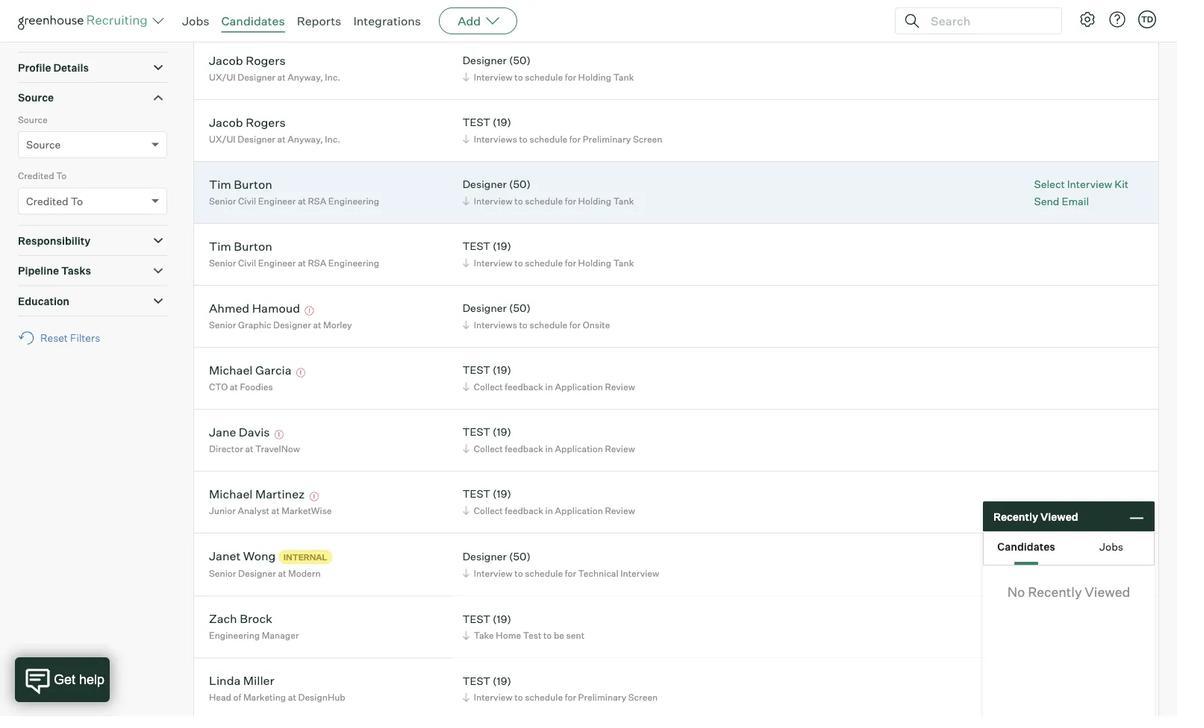 Task type: vqa. For each thing, say whether or not it's contained in the screenshot.


Task type: locate. For each thing, give the bounding box(es) containing it.
collect for jane davis
[[474, 443, 503, 454]]

rsa for test (19)
[[308, 257, 326, 268]]

4 (50) from the top
[[509, 550, 531, 563]]

kit
[[1115, 177, 1129, 190]]

preliminary inside test (19) interview to schedule for preliminary screen
[[578, 692, 626, 703]]

0 vertical spatial tim burton senior civil engineer at rsa engineering
[[209, 177, 379, 207]]

1 vertical spatial inc.
[[325, 133, 340, 145]]

credited to down "source" element
[[18, 170, 67, 182]]

tab list
[[984, 532, 1154, 565]]

add button
[[439, 7, 517, 34]]

2 vertical spatial source
[[26, 138, 61, 151]]

test for senior civil engineer at rsa engineering
[[463, 240, 490, 253]]

1 vertical spatial candidates
[[997, 540, 1055, 553]]

2 tim from the top
[[209, 239, 231, 254]]

screen for jacob rogers
[[633, 133, 662, 145]]

ux/ui
[[209, 71, 236, 83], [209, 133, 236, 145]]

2 michael from the top
[[209, 486, 253, 501]]

2 test (19) collect feedback in application review from the top
[[463, 426, 635, 454]]

jane davis has been in application review for more than 5 days image
[[272, 430, 286, 439]]

td button
[[1138, 10, 1156, 28]]

(50) inside designer (50) interview to schedule for technical interview
[[509, 550, 531, 563]]

3 test (19) collect feedback in application review from the top
[[463, 488, 635, 516]]

test (19) interview to schedule for holding tank
[[463, 240, 634, 268]]

1 vertical spatial collect
[[474, 443, 503, 454]]

1 vertical spatial designer (50) interview to schedule for holding tank
[[463, 178, 634, 207]]

0 vertical spatial civil
[[238, 195, 256, 207]]

2 engineer from the top
[[258, 257, 296, 268]]

manager
[[262, 630, 299, 641]]

type
[[79, 1, 104, 14]]

1 vertical spatial rsa
[[308, 257, 326, 268]]

2 test from the top
[[463, 240, 490, 253]]

0 vertical spatial rogers
[[246, 53, 286, 68]]

7 (19) from the top
[[493, 675, 511, 688]]

designer (50) interview to schedule for holding tank down interview to schedule for holding tank
[[463, 54, 634, 83]]

jacob for test
[[209, 115, 243, 130]]

for inside test (19) interviews to schedule for preliminary screen
[[569, 133, 581, 145]]

td
[[1141, 14, 1153, 24]]

jacob rogers ux/ui designer at anyway, inc.
[[209, 53, 340, 83], [209, 115, 340, 145]]

ahmed
[[209, 301, 249, 316]]

application
[[18, 1, 77, 14], [555, 381, 603, 392], [555, 443, 603, 454], [555, 505, 603, 516]]

1 designer (50) interview to schedule for holding tank from the top
[[463, 54, 634, 83]]

engineer for test (19)
[[258, 257, 296, 268]]

engineering
[[328, 195, 379, 207], [328, 257, 379, 268], [209, 630, 260, 641]]

viewed
[[1040, 510, 1078, 523], [1085, 584, 1130, 601]]

2 designer (50) interview to schedule for holding tank from the top
[[463, 178, 634, 207]]

1 jacob rogers ux/ui designer at anyway, inc. from the top
[[209, 53, 340, 83]]

test (19) take home test to be sent
[[463, 613, 585, 641]]

1 vertical spatial test (19) collect feedback in application review
[[463, 426, 635, 454]]

2 jacob from the top
[[209, 115, 243, 130]]

test inside test (19) take home test to be sent
[[463, 613, 490, 626]]

0 vertical spatial test (19) collect feedback in application review
[[463, 364, 635, 392]]

jobs up no recently viewed
[[1100, 540, 1123, 553]]

ux/ui for designer (50)
[[209, 71, 236, 83]]

2 senior from the top
[[209, 257, 236, 268]]

(19) inside test (19) interviews to schedule for preliminary screen
[[493, 116, 511, 129]]

0 vertical spatial tim burton link
[[209, 177, 272, 194]]

1 vertical spatial to
[[71, 195, 83, 208]]

4 (19) from the top
[[493, 426, 511, 439]]

4 test from the top
[[463, 426, 490, 439]]

senior designer at modern
[[209, 568, 321, 579]]

1 feedback from the top
[[505, 381, 543, 392]]

schedule inside designer (50) interview to schedule for technical interview
[[525, 568, 563, 579]]

michael up cto at foodies
[[209, 363, 253, 377]]

to inside test (19) take home test to be sent
[[543, 630, 552, 641]]

1 civil from the top
[[238, 195, 256, 207]]

screen
[[633, 133, 662, 145], [628, 692, 658, 703]]

0 vertical spatial feedback
[[505, 381, 543, 392]]

michael inside michael garcia link
[[209, 363, 253, 377]]

2 vertical spatial test (19) collect feedback in application review
[[463, 488, 635, 516]]

test (19) collect feedback in application review for michael garcia
[[463, 364, 635, 392]]

to
[[514, 9, 523, 21], [514, 71, 523, 83], [519, 133, 528, 145], [514, 195, 523, 207], [514, 257, 523, 268], [519, 319, 528, 330], [514, 568, 523, 579], [543, 630, 552, 641], [514, 692, 523, 703]]

1 jacob from the top
[[209, 53, 243, 68]]

(50) for interview to schedule for technical interview
[[509, 550, 531, 563]]

2 (19) from the top
[[493, 240, 511, 253]]

Search text field
[[927, 10, 1048, 32]]

3 interview to schedule for holding tank link from the top
[[460, 194, 638, 208]]

0 vertical spatial interviews
[[474, 133, 517, 145]]

0 vertical spatial candidates
[[221, 13, 285, 28]]

feedback for michael garcia
[[505, 381, 543, 392]]

at
[[245, 9, 253, 21], [277, 71, 286, 83], [277, 133, 286, 145], [298, 195, 306, 207], [298, 257, 306, 268], [313, 319, 321, 330], [230, 381, 238, 392], [245, 443, 253, 454], [271, 505, 280, 516], [278, 568, 286, 579], [288, 692, 296, 703]]

interview inside select interview kit send email
[[1067, 177, 1112, 190]]

0 vertical spatial tim
[[209, 177, 231, 192]]

janet
[[209, 548, 241, 563]]

1 vertical spatial screen
[[628, 692, 658, 703]]

1 rogers from the top
[[246, 53, 286, 68]]

test for ux/ui designer at anyway, inc.
[[463, 116, 490, 129]]

1 vertical spatial engineering
[[328, 257, 379, 268]]

0 vertical spatial screen
[[633, 133, 662, 145]]

take home test to be sent link
[[460, 629, 588, 643]]

1 horizontal spatial jobs
[[182, 13, 209, 28]]

to up responsibility on the left top
[[71, 195, 83, 208]]

test for engineering manager
[[463, 613, 490, 626]]

0 vertical spatial burton
[[234, 177, 272, 192]]

1 rsa from the top
[[308, 195, 326, 207]]

tim burton link for designer (50)
[[209, 177, 272, 194]]

2 collect from the top
[[474, 443, 503, 454]]

burton for designer (50)
[[234, 177, 272, 192]]

2 tank from the top
[[613, 71, 634, 83]]

review for michael garcia
[[605, 381, 635, 392]]

2 jacob rogers ux/ui designer at anyway, inc. from the top
[[209, 115, 340, 145]]

0 vertical spatial anyway,
[[288, 71, 323, 83]]

1 vertical spatial jobs
[[18, 31, 43, 44]]

preliminary
[[583, 133, 631, 145], [578, 692, 626, 703]]

1 vertical spatial jacob rogers link
[[209, 115, 286, 132]]

1 vertical spatial jacob rogers ux/ui designer at anyway, inc.
[[209, 115, 340, 145]]

1 vertical spatial civil
[[238, 257, 256, 268]]

technical
[[578, 568, 619, 579]]

2 inc. from the top
[[325, 133, 340, 145]]

ahmed hamoud has been in onsite for more than 21 days image
[[303, 307, 316, 316]]

(50) inside designer (50) interviews to schedule for onsite
[[509, 302, 531, 315]]

analyst
[[238, 505, 269, 516]]

test (19) collect feedback in application review for jane davis
[[463, 426, 635, 454]]

1 vertical spatial engineer
[[258, 257, 296, 268]]

0 vertical spatial rsa
[[308, 195, 326, 207]]

jacob for designer
[[209, 53, 243, 68]]

1 horizontal spatial viewed
[[1085, 584, 1130, 601]]

(19) inside test (19) interview to schedule for holding tank
[[493, 240, 511, 253]]

jobs
[[182, 13, 209, 28], [18, 31, 43, 44], [1100, 540, 1123, 553]]

inc. for test (19)
[[325, 133, 340, 145]]

designer (50) interview to schedule for holding tank down interviews to schedule for preliminary screen link on the top of the page
[[463, 178, 634, 207]]

1 ux/ui from the top
[[209, 71, 236, 83]]

1 (19) from the top
[[493, 116, 511, 129]]

interviews inside test (19) interviews to schedule for preliminary screen
[[474, 133, 517, 145]]

1 collect feedback in application review link from the top
[[460, 380, 639, 394]]

1 vertical spatial source
[[18, 114, 48, 125]]

screen inside test (19) interview to schedule for preliminary screen
[[628, 692, 658, 703]]

tim burton senior civil engineer at rsa engineering for test (19)
[[209, 239, 379, 268]]

0 vertical spatial jacob rogers ux/ui designer at anyway, inc.
[[209, 53, 340, 83]]

civil for test (19)
[[238, 257, 256, 268]]

interview inside test (19) interview to schedule for preliminary screen
[[474, 692, 513, 703]]

no
[[1007, 584, 1025, 601]]

0 vertical spatial jacob
[[209, 53, 243, 68]]

filters
[[70, 332, 100, 345]]

1 engineer from the top
[[258, 195, 296, 207]]

interview to schedule for holding tank link
[[460, 8, 638, 22], [460, 70, 638, 84], [460, 194, 638, 208], [460, 256, 638, 270]]

(19) inside test (19) interview to schedule for preliminary screen
[[493, 675, 511, 688]]

0 vertical spatial in
[[545, 381, 553, 392]]

1 horizontal spatial candidates
[[997, 540, 1055, 553]]

3 tank from the top
[[613, 195, 634, 207]]

source for credited to element
[[18, 114, 48, 125]]

to inside designer (50) interview to schedule for technical interview
[[514, 568, 523, 579]]

1 vertical spatial rogers
[[246, 115, 286, 130]]

0 vertical spatial engineer
[[258, 195, 296, 207]]

greenhouse recruiting image
[[18, 12, 152, 30]]

(50) down interviews to schedule for preliminary screen link on the top of the page
[[509, 178, 531, 191]]

3 collect from the top
[[474, 505, 503, 516]]

0 vertical spatial credited to
[[18, 170, 67, 182]]

2 collect feedback in application review link from the top
[[460, 442, 639, 456]]

2 tim burton senior civil engineer at rsa engineering from the top
[[209, 239, 379, 268]]

2 vertical spatial collect
[[474, 505, 503, 516]]

0 horizontal spatial to
[[56, 170, 67, 182]]

(19) for senior civil engineer at rsa engineering
[[493, 240, 511, 253]]

tim burton link for test (19)
[[209, 239, 272, 256]]

1 (50) from the top
[[509, 54, 531, 67]]

burton
[[234, 177, 272, 192], [234, 239, 272, 254]]

5 (19) from the top
[[493, 488, 511, 501]]

jobs up profile
[[18, 31, 43, 44]]

1 vertical spatial jacob
[[209, 115, 243, 130]]

2 vertical spatial review
[[605, 505, 635, 516]]

3 feedback from the top
[[505, 505, 543, 516]]

test (19) collect feedback in application review
[[463, 364, 635, 392], [463, 426, 635, 454], [463, 488, 635, 516]]

test (19) interview to schedule for preliminary screen
[[463, 675, 658, 703]]

1 vertical spatial feedback
[[505, 443, 543, 454]]

michael martinez link
[[209, 486, 305, 504]]

screen inside test (19) interviews to schedule for preliminary screen
[[633, 133, 662, 145]]

2 ux/ui from the top
[[209, 133, 236, 145]]

michael garcia link
[[209, 363, 292, 380]]

jobs left 'candidates' link
[[182, 13, 209, 28]]

0 vertical spatial jacob rogers link
[[209, 53, 286, 70]]

test inside test (19) interview to schedule for preliminary screen
[[463, 675, 490, 688]]

candidates down recently viewed
[[997, 540, 1055, 553]]

onsite
[[583, 319, 610, 330]]

interviews for designer
[[474, 319, 517, 330]]

2 burton from the top
[[234, 239, 272, 254]]

0 vertical spatial collect feedback in application review link
[[460, 380, 639, 394]]

tab list containing candidates
[[984, 532, 1154, 565]]

michael up 'junior'
[[209, 486, 253, 501]]

test for head of marketing at designhub
[[463, 675, 490, 688]]

0 vertical spatial preliminary
[[583, 133, 631, 145]]

2 horizontal spatial jobs
[[1100, 540, 1123, 553]]

zach
[[209, 611, 237, 626]]

1 burton from the top
[[234, 177, 272, 192]]

(50) up interview to schedule for technical interview link
[[509, 550, 531, 563]]

2 interviews from the top
[[474, 319, 517, 330]]

wong
[[243, 548, 276, 563]]

3 (50) from the top
[[509, 302, 531, 315]]

0 vertical spatial michael
[[209, 363, 253, 377]]

1 michael from the top
[[209, 363, 253, 377]]

holding inside test (19) interview to schedule for holding tank
[[578, 257, 611, 268]]

tim burton senior civil engineer at rsa engineering
[[209, 177, 379, 207], [209, 239, 379, 268]]

1 vertical spatial interviews
[[474, 319, 517, 330]]

2 tim burton link from the top
[[209, 239, 272, 256]]

3 test from the top
[[463, 364, 490, 377]]

in
[[545, 381, 553, 392], [545, 443, 553, 454], [545, 505, 553, 516]]

1 vertical spatial collect feedback in application review link
[[460, 442, 639, 456]]

for
[[565, 9, 576, 21], [565, 71, 576, 83], [569, 133, 581, 145], [565, 195, 576, 207], [565, 257, 576, 268], [569, 319, 581, 330], [565, 568, 576, 579], [565, 692, 576, 703]]

michael martinez
[[209, 486, 305, 501]]

2 vertical spatial collect feedback in application review link
[[460, 504, 639, 518]]

jacob rogers ux/ui designer at anyway, inc. for designer
[[209, 53, 340, 83]]

2 anyway, from the top
[[288, 133, 323, 145]]

1 tim burton link from the top
[[209, 177, 272, 194]]

1 in from the top
[[545, 381, 553, 392]]

1 vertical spatial in
[[545, 443, 553, 454]]

to down "source" element
[[56, 170, 67, 182]]

7 test from the top
[[463, 675, 490, 688]]

hamoud
[[252, 301, 300, 316]]

1 test from the top
[[463, 116, 490, 129]]

candidates right "jobs" link
[[221, 13, 285, 28]]

(50) up interviews to schedule for onsite link
[[509, 302, 531, 315]]

schedule inside designer (50) interviews to schedule for onsite
[[530, 319, 567, 330]]

1 inc. from the top
[[325, 71, 340, 83]]

jacob
[[209, 53, 243, 68], [209, 115, 243, 130]]

collect for michael garcia
[[474, 381, 503, 392]]

test inside test (19) interview to schedule for holding tank
[[463, 240, 490, 253]]

2 review from the top
[[605, 443, 635, 454]]

tank
[[613, 9, 634, 21], [613, 71, 634, 83], [613, 195, 634, 207], [613, 257, 634, 268]]

0 vertical spatial ux/ui
[[209, 71, 236, 83]]

jane davis link
[[209, 424, 270, 442]]

2 rsa from the top
[[308, 257, 326, 268]]

2 vertical spatial in
[[545, 505, 553, 516]]

inc.
[[325, 71, 340, 83], [325, 133, 340, 145]]

collect
[[474, 381, 503, 392], [474, 443, 503, 454], [474, 505, 503, 516]]

engineering inside zach brock engineering manager
[[209, 630, 260, 641]]

0 horizontal spatial viewed
[[1040, 510, 1078, 523]]

martinez
[[255, 486, 305, 501]]

anyway, for designer
[[288, 71, 323, 83]]

3 collect feedback in application review link from the top
[[460, 504, 639, 518]]

2 vertical spatial feedback
[[505, 505, 543, 516]]

1 tim from the top
[[209, 177, 231, 192]]

2 civil from the top
[[238, 257, 256, 268]]

1 vertical spatial anyway,
[[288, 133, 323, 145]]

email
[[1062, 195, 1089, 208]]

0 vertical spatial collect
[[474, 381, 503, 392]]

0 vertical spatial inc.
[[325, 71, 340, 83]]

for inside test (19) interview to schedule for preliminary screen
[[565, 692, 576, 703]]

3 review from the top
[[605, 505, 635, 516]]

2 vertical spatial engineering
[[209, 630, 260, 641]]

1 vertical spatial recently
[[1028, 584, 1082, 601]]

feedback
[[505, 381, 543, 392], [505, 443, 543, 454], [505, 505, 543, 516]]

cto
[[209, 381, 228, 392]]

3 (19) from the top
[[493, 364, 511, 377]]

to inside test (19) interviews to schedule for preliminary screen
[[519, 133, 528, 145]]

tank inside test (19) interview to schedule for holding tank
[[613, 257, 634, 268]]

6 test from the top
[[463, 613, 490, 626]]

interviews
[[474, 133, 517, 145], [474, 319, 517, 330]]

credited to element
[[18, 169, 167, 225]]

1 vertical spatial review
[[605, 443, 635, 454]]

1 vertical spatial tim burton link
[[209, 239, 272, 256]]

1 vertical spatial burton
[[234, 239, 272, 254]]

2 jacob rogers link from the top
[[209, 115, 286, 132]]

preliminary for linda miller
[[578, 692, 626, 703]]

linda miller link
[[209, 673, 274, 691]]

1 vertical spatial tim
[[209, 239, 231, 254]]

1 vertical spatial michael
[[209, 486, 253, 501]]

tim burton senior civil engineer at rsa engineering for designer (50)
[[209, 177, 379, 207]]

0 vertical spatial review
[[605, 381, 635, 392]]

designer (50) interview to schedule for holding tank
[[463, 54, 634, 83], [463, 178, 634, 207]]

rogers
[[246, 53, 286, 68], [246, 115, 286, 130]]

credited down "source" element
[[18, 170, 54, 182]]

2 in from the top
[[545, 443, 553, 454]]

4 tank from the top
[[613, 257, 634, 268]]

credited up responsibility on the left top
[[26, 195, 68, 208]]

1 test (19) collect feedback in application review from the top
[[463, 364, 635, 392]]

michael inside michael martinez link
[[209, 486, 253, 501]]

1 vertical spatial ux/ui
[[209, 133, 236, 145]]

interviews inside designer (50) interviews to schedule for onsite
[[474, 319, 517, 330]]

2 rogers from the top
[[246, 115, 286, 130]]

0 horizontal spatial candidates
[[221, 13, 285, 28]]

tim
[[209, 177, 231, 192], [209, 239, 231, 254]]

preliminary inside test (19) interviews to schedule for preliminary screen
[[583, 133, 631, 145]]

(19) inside test (19) take home test to be sent
[[493, 613, 511, 626]]

interview to schedule for holding tank
[[474, 9, 634, 21]]

6 (19) from the top
[[493, 613, 511, 626]]

(50) for interview to schedule for holding tank
[[509, 54, 531, 67]]

4 holding from the top
[[578, 257, 611, 268]]

details
[[53, 61, 89, 74]]

1 jacob rogers link from the top
[[209, 53, 286, 70]]

jacob rogers link
[[209, 53, 286, 70], [209, 115, 286, 132]]

2 feedback from the top
[[505, 443, 543, 454]]

test inside test (19) interviews to schedule for preliminary screen
[[463, 116, 490, 129]]

interviews to schedule for onsite link
[[460, 318, 614, 332]]

0 vertical spatial source
[[18, 91, 54, 104]]

to inside designer (50) interviews to schedule for onsite
[[519, 319, 528, 330]]

integrations
[[353, 13, 421, 28]]

linda miller head of marketing at designhub
[[209, 673, 345, 703]]

civil
[[238, 195, 256, 207], [238, 257, 256, 268]]

0 vertical spatial engineering
[[328, 195, 379, 207]]

(50)
[[509, 54, 531, 67], [509, 178, 531, 191], [509, 302, 531, 315], [509, 550, 531, 563]]

1 anyway, from the top
[[288, 71, 323, 83]]

schedule inside test (19) interviews to schedule for preliminary screen
[[530, 133, 567, 145]]

michael garcia
[[209, 363, 292, 377]]

1 review from the top
[[605, 381, 635, 392]]

1 tim burton senior civil engineer at rsa engineering from the top
[[209, 177, 379, 207]]

0 horizontal spatial jobs
[[18, 31, 43, 44]]

1 vertical spatial preliminary
[[578, 692, 626, 703]]

1 vertical spatial tim burton senior civil engineer at rsa engineering
[[209, 239, 379, 268]]

reset
[[40, 332, 68, 345]]

1 interviews from the top
[[474, 133, 517, 145]]

(50) down interview to schedule for holding tank
[[509, 54, 531, 67]]

credited to up responsibility on the left top
[[26, 195, 83, 208]]

0 vertical spatial designer (50) interview to schedule for holding tank
[[463, 54, 634, 83]]

1 collect from the top
[[474, 381, 503, 392]]



Task type: describe. For each thing, give the bounding box(es) containing it.
engineering for test (19)
[[328, 257, 379, 268]]

ahmed hamoud link
[[209, 301, 300, 318]]

reports link
[[297, 13, 341, 28]]

source for "source" element
[[18, 91, 54, 104]]

student
[[209, 9, 243, 21]]

configure image
[[1079, 10, 1097, 28]]

n/a
[[255, 9, 272, 21]]

reset filters
[[40, 332, 100, 345]]

inc. for designer (50)
[[325, 71, 340, 83]]

rogers for designer
[[246, 53, 286, 68]]

responsibility
[[18, 234, 90, 247]]

junior
[[209, 505, 236, 516]]

at inside linda miller head of marketing at designhub
[[288, 692, 296, 703]]

zach brock link
[[209, 611, 272, 629]]

tasks
[[61, 264, 91, 277]]

application type
[[18, 1, 104, 14]]

miller
[[243, 673, 274, 688]]

td button
[[1135, 7, 1159, 31]]

1 vertical spatial credited to
[[26, 195, 83, 208]]

jacob rogers link for designer
[[209, 53, 286, 70]]

senior graphic designer at morley
[[209, 319, 352, 330]]

michael martinez has been in application review for more than 5 days image
[[307, 492, 321, 501]]

head
[[209, 692, 231, 703]]

1 holding from the top
[[578, 9, 611, 21]]

send
[[1034, 195, 1059, 208]]

(19) for director at travelnow
[[493, 426, 511, 439]]

jacob rogers link for test
[[209, 115, 286, 132]]

travelnow
[[255, 443, 300, 454]]

schedule inside test (19) interview to schedule for preliminary screen
[[525, 692, 563, 703]]

5 test from the top
[[463, 488, 490, 501]]

tim for test (19)
[[209, 239, 231, 254]]

1 senior from the top
[[209, 195, 236, 207]]

for inside designer (50) interview to schedule for technical interview
[[565, 568, 576, 579]]

internal
[[284, 552, 327, 562]]

engineering for designer (50)
[[328, 195, 379, 207]]

review for jane davis
[[605, 443, 635, 454]]

reset filters button
[[18, 324, 108, 352]]

candidates link
[[221, 13, 285, 28]]

screen for linda miller
[[628, 692, 658, 703]]

graphic
[[238, 319, 271, 330]]

0 vertical spatial jobs
[[182, 13, 209, 28]]

1 vertical spatial viewed
[[1085, 584, 1130, 601]]

0 vertical spatial viewed
[[1040, 510, 1078, 523]]

zach brock engineering manager
[[209, 611, 299, 641]]

0 vertical spatial to
[[56, 170, 67, 182]]

test for cto at foodies
[[463, 364, 490, 377]]

rsa for designer (50)
[[308, 195, 326, 207]]

interviews for test
[[474, 133, 517, 145]]

director at travelnow
[[209, 443, 300, 454]]

rogers for test
[[246, 115, 286, 130]]

0 vertical spatial credited
[[18, 170, 54, 182]]

jane
[[209, 424, 236, 439]]

pipeline
[[18, 264, 59, 277]]

janet wong link
[[209, 548, 276, 566]]

student at n/a
[[209, 9, 272, 21]]

test for director at travelnow
[[463, 426, 490, 439]]

interview inside test (19) interview to schedule for holding tank
[[474, 257, 513, 268]]

1 tank from the top
[[613, 9, 634, 21]]

interview to schedule for preliminary screen link
[[460, 691, 662, 705]]

anyway, for test
[[288, 133, 323, 145]]

davis
[[239, 424, 270, 439]]

(19) for head of marketing at designhub
[[493, 675, 511, 688]]

ahmed hamoud
[[209, 301, 300, 316]]

feedback for jane davis
[[505, 443, 543, 454]]

engineer for designer (50)
[[258, 195, 296, 207]]

2 holding from the top
[[578, 71, 611, 83]]

collect feedback in application review link for jane davis
[[460, 442, 639, 456]]

2 vertical spatial jobs
[[1100, 540, 1123, 553]]

add
[[458, 13, 481, 28]]

designhub
[[298, 692, 345, 703]]

michael garcia has been in application review for more than 5 days image
[[294, 368, 308, 377]]

modern
[[288, 568, 321, 579]]

2 interview to schedule for holding tank link from the top
[[460, 70, 638, 84]]

for inside test (19) interview to schedule for holding tank
[[565, 257, 576, 268]]

(19) for cto at foodies
[[493, 364, 511, 377]]

3 in from the top
[[545, 505, 553, 516]]

cto at foodies
[[209, 381, 273, 392]]

3 senior from the top
[[209, 319, 236, 330]]

reports
[[297, 13, 341, 28]]

to inside test (19) interview to schedule for preliminary screen
[[514, 692, 523, 703]]

collect feedback in application review link for michael martinez
[[460, 504, 639, 518]]

for inside designer (50) interviews to schedule for onsite
[[569, 319, 581, 330]]

1 horizontal spatial to
[[71, 195, 83, 208]]

(50) for interviews to schedule for onsite
[[509, 302, 531, 315]]

test
[[523, 630, 541, 641]]

designer (50) interviews to schedule for onsite
[[463, 302, 610, 330]]

jacob rogers ux/ui designer at anyway, inc. for test
[[209, 115, 340, 145]]

profile details
[[18, 61, 89, 74]]

integrations link
[[353, 13, 421, 28]]

marketwise
[[282, 505, 332, 516]]

interviews to schedule for preliminary screen link
[[460, 132, 666, 146]]

civil for designer (50)
[[238, 195, 256, 207]]

ux/ui for test (19)
[[209, 133, 236, 145]]

select interview kit send email
[[1034, 177, 1129, 208]]

of
[[233, 692, 241, 703]]

home
[[496, 630, 521, 641]]

select interview kit link
[[1034, 177, 1129, 191]]

in for jane davis
[[545, 443, 553, 454]]

be
[[554, 630, 564, 641]]

jane davis
[[209, 424, 270, 439]]

linda
[[209, 673, 241, 688]]

janet wong
[[209, 548, 276, 563]]

profile
[[18, 61, 51, 74]]

schedule inside test (19) interview to schedule for holding tank
[[525, 257, 563, 268]]

junior analyst at marketwise
[[209, 505, 332, 516]]

pipeline tasks
[[18, 264, 91, 277]]

michael for michael garcia
[[209, 363, 253, 377]]

burton for test (19)
[[234, 239, 272, 254]]

designer inside designer (50) interview to schedule for technical interview
[[463, 550, 507, 563]]

1 interview to schedule for holding tank link from the top
[[460, 8, 638, 22]]

interview to schedule for technical interview link
[[460, 566, 663, 580]]

brock
[[240, 611, 272, 626]]

1 vertical spatial credited
[[26, 195, 68, 208]]

preliminary for jacob rogers
[[583, 133, 631, 145]]

marketing
[[243, 692, 286, 703]]

2 (50) from the top
[[509, 178, 531, 191]]

in for michael garcia
[[545, 381, 553, 392]]

send email link
[[1034, 194, 1129, 209]]

foodies
[[240, 381, 273, 392]]

tim for designer (50)
[[209, 177, 231, 192]]

to inside test (19) interview to schedule for holding tank
[[514, 257, 523, 268]]

director
[[209, 443, 243, 454]]

4 interview to schedule for holding tank link from the top
[[460, 256, 638, 270]]

designer inside designer (50) interviews to schedule for onsite
[[463, 302, 507, 315]]

garcia
[[255, 363, 292, 377]]

designer (50) interview to schedule for technical interview
[[463, 550, 659, 579]]

test (19) interviews to schedule for preliminary screen
[[463, 116, 662, 145]]

education
[[18, 295, 69, 308]]

morley
[[323, 319, 352, 330]]

4 senior from the top
[[209, 568, 236, 579]]

take
[[474, 630, 494, 641]]

collect feedback in application review link for michael garcia
[[460, 380, 639, 394]]

jobs link
[[182, 13, 209, 28]]

0 vertical spatial recently
[[994, 510, 1038, 523]]

select
[[1034, 177, 1065, 190]]

source element
[[18, 112, 167, 169]]

3 holding from the top
[[578, 195, 611, 207]]

sent
[[566, 630, 585, 641]]

no recently viewed
[[1007, 584, 1130, 601]]

michael for michael martinez
[[209, 486, 253, 501]]

(19) for ux/ui designer at anyway, inc.
[[493, 116, 511, 129]]

recently viewed
[[994, 510, 1078, 523]]

(19) for engineering manager
[[493, 613, 511, 626]]



